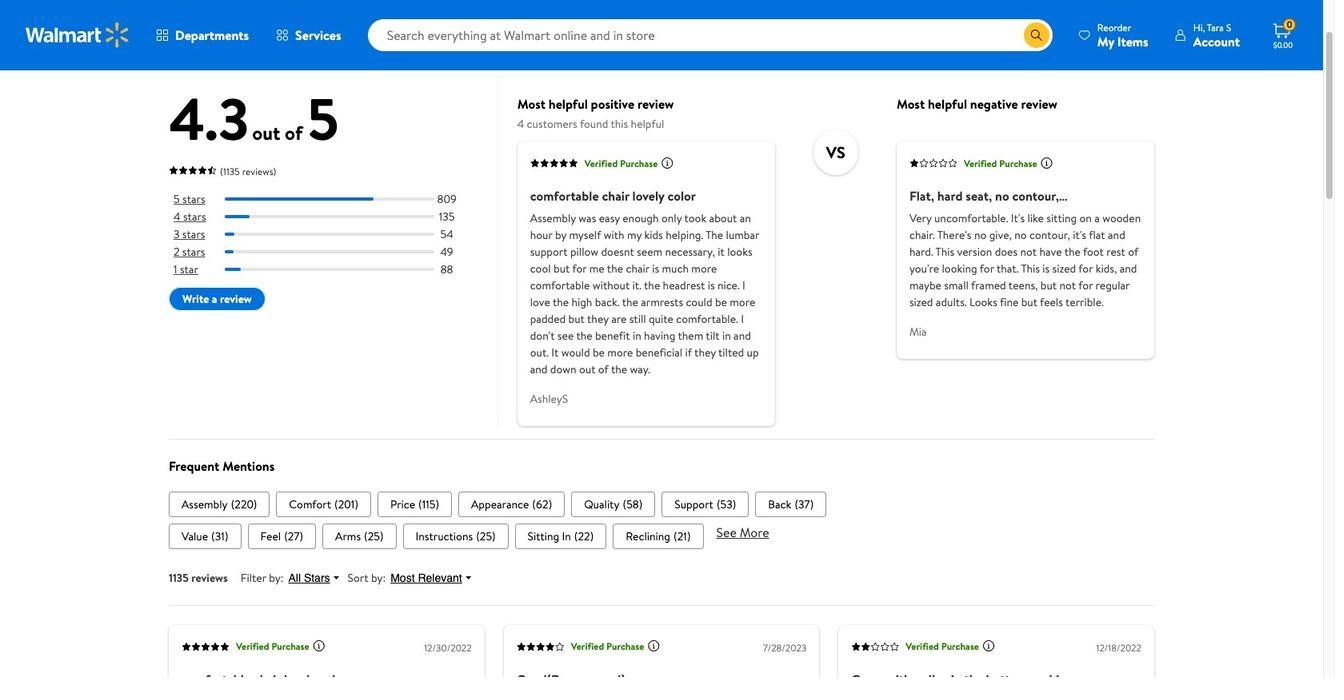 Task type: locate. For each thing, give the bounding box(es) containing it.
(25) down 'appearance'
[[476, 529, 496, 545]]

1 vertical spatial comfortable
[[530, 278, 590, 294]]

sized down maybe at the top of page
[[909, 295, 933, 311]]

(1135
[[220, 165, 240, 178]]

Walmart Site-Wide search field
[[368, 19, 1053, 51]]

rest
[[1107, 244, 1125, 260]]

2
[[174, 244, 180, 260]]

1 horizontal spatial out
[[579, 362, 596, 378]]

1 vertical spatial reviews
[[191, 570, 228, 586]]

0 vertical spatial reviews
[[234, 34, 280, 54]]

found
[[580, 116, 608, 132]]

it
[[718, 244, 725, 260]]

verified purchase information image down stars
[[312, 640, 325, 653]]

this up teens,
[[1021, 261, 1040, 277]]

be down benefit
[[593, 345, 605, 361]]

0 horizontal spatial a
[[212, 292, 217, 308]]

and up up
[[734, 328, 751, 344]]

a inside very uncomfortable. it's like sitting on a wooden chair. there's no give, no contour, it's flat and hard. this version does not have the foot rest of you're looking for that. this is sized for kids, and maybe small framed teens, but not for regular sized adults. looks fine but feels terrible.
[[1094, 211, 1100, 227]]

2 (25) from the left
[[476, 529, 496, 545]]

4 left the "customers"
[[517, 116, 524, 132]]

0 horizontal spatial they
[[587, 311, 609, 327]]

1 vertical spatial be
[[593, 345, 605, 361]]

teens,
[[1009, 278, 1038, 294]]

1 horizontal spatial assembly
[[530, 211, 576, 227]]

1 in from the left
[[633, 328, 641, 344]]

out
[[252, 119, 280, 146], [579, 362, 596, 378]]

0 horizontal spatial of
[[285, 119, 303, 146]]

1 horizontal spatial verified purchase information image
[[661, 157, 674, 169]]

list item containing sitting in
[[515, 524, 607, 549]]

0 horizontal spatial 5
[[174, 191, 180, 207]]

progress bar for 135
[[225, 215, 434, 218]]

0 vertical spatial of
[[285, 119, 303, 146]]

for inside comfortable chair lovely color assembly was easy enough only took about an hour by myself with my kids helping. the lumbar support pillow doesnt seem necessary, it looks cool but for me the chair is much more comfortable without it. the headrest is nice. i love the high back. the armrests could be more padded but they are still quite comfortable. i don't see the benefit in having them tilt in and out. it would be more beneficial if they tilted up and down out of the way.
[[572, 261, 587, 277]]

review right negative
[[1021, 95, 1057, 113]]

contour, up have at the top of page
[[1030, 227, 1070, 243]]

1 horizontal spatial not
[[1060, 278, 1076, 294]]

it
[[551, 345, 559, 361]]

it.
[[632, 278, 641, 294]]

was
[[579, 211, 596, 227]]

2 by: from the left
[[371, 570, 386, 586]]

2 horizontal spatial helpful
[[928, 95, 967, 113]]

comfortable down the cool
[[530, 278, 590, 294]]

but
[[554, 261, 570, 277], [1041, 278, 1057, 294], [1021, 295, 1037, 311], [568, 311, 585, 327]]

purchase for 12/30/2022
[[271, 640, 309, 654]]

stars for 5 stars
[[182, 191, 205, 207]]

tilted
[[718, 345, 744, 361]]

0 horizontal spatial be
[[593, 345, 605, 361]]

verified purchase information image
[[661, 157, 674, 169], [647, 640, 660, 653], [982, 640, 995, 653]]

verified purchase information image up like at right
[[1040, 157, 1053, 169]]

1 vertical spatial chair
[[626, 261, 649, 277]]

(25) for instructions (25)
[[476, 529, 496, 545]]

a right the on
[[1094, 211, 1100, 227]]

list item down comfort
[[248, 524, 316, 549]]

stars down 5 stars
[[183, 209, 206, 225]]

0 vertical spatial be
[[715, 295, 727, 311]]

0 vertical spatial 4
[[517, 116, 524, 132]]

comfortable up was
[[530, 187, 599, 205]]

0 horizontal spatial reviews
[[191, 570, 228, 586]]

1 vertical spatial this
[[1021, 261, 1040, 277]]

more down nice.
[[730, 295, 755, 311]]

0 vertical spatial not
[[1020, 244, 1037, 260]]

if
[[685, 345, 692, 361]]

2 horizontal spatial review
[[1021, 95, 1057, 113]]

no
[[995, 187, 1009, 205], [974, 227, 987, 243], [1015, 227, 1027, 243]]

contour,
[[1012, 187, 1059, 205], [1030, 227, 1070, 243]]

seem
[[637, 244, 662, 260]]

54
[[440, 227, 453, 243]]

sized
[[1052, 261, 1076, 277], [909, 295, 933, 311]]

0 horizontal spatial 4
[[174, 209, 180, 225]]

1 horizontal spatial sized
[[1052, 261, 1076, 277]]

0 vertical spatial i
[[742, 278, 745, 294]]

most inside most helpful positive review 4 customers found this helpful
[[517, 95, 546, 113]]

0 vertical spatial they
[[587, 311, 609, 327]]

1 horizontal spatial more
[[691, 261, 717, 277]]

list item down the (201)
[[322, 524, 396, 549]]

vs
[[826, 142, 845, 163]]

by:
[[269, 570, 284, 586], [371, 570, 386, 586]]

0 horizontal spatial in
[[633, 328, 641, 344]]

1 horizontal spatial they
[[694, 345, 716, 361]]

0 vertical spatial out
[[252, 119, 280, 146]]

necessary,
[[665, 244, 715, 260]]

in down still
[[633, 328, 641, 344]]

assembly up by
[[530, 211, 576, 227]]

1 horizontal spatial review
[[638, 95, 674, 113]]

the left "way."
[[611, 362, 627, 378]]

1 vertical spatial assembly
[[182, 497, 228, 513]]

1 comfortable from the top
[[530, 187, 599, 205]]

search icon image
[[1030, 29, 1043, 42]]

contour, inside very uncomfortable. it's like sitting on a wooden chair. there's no give, no contour, it's flat and hard. this version does not have the foot rest of you're looking for that. this is sized for kids, and maybe small framed teens, but not for regular sized adults. looks fine but feels terrible.
[[1030, 227, 1070, 243]]

1 horizontal spatial most
[[517, 95, 546, 113]]

out inside comfortable chair lovely color assembly was easy enough only took about an hour by myself with my kids helping. the lumbar support pillow doesnt seem necessary, it looks cool but for me the chair is much more comfortable without it. the headrest is nice. i love the high back. the armrests could be more padded but they are still quite comfortable. i don't see the benefit in having them tilt in and out. it would be more beneficial if they tilted up and down out of the way.
[[579, 362, 596, 378]]

5 stars
[[174, 191, 205, 207]]

0 horizontal spatial verified purchase information image
[[312, 640, 325, 653]]

comfortable.
[[676, 311, 738, 327]]

by: for sort by:
[[371, 570, 386, 586]]

items
[[1117, 32, 1148, 50]]

still
[[629, 311, 646, 327]]

maybe
[[909, 278, 941, 294]]

review right positive
[[638, 95, 674, 113]]

ashleys
[[530, 391, 568, 407]]

all
[[288, 572, 301, 585]]

0 horizontal spatial helpful
[[549, 95, 588, 113]]

(115)
[[418, 497, 439, 513]]

most inside popup button
[[391, 572, 415, 585]]

relevant
[[418, 572, 462, 585]]

1 horizontal spatial in
[[722, 328, 731, 344]]

regular
[[1096, 278, 1130, 294]]

1 vertical spatial out
[[579, 362, 596, 378]]

of inside very uncomfortable. it's like sitting on a wooden chair. there's no give, no contour, it's flat and hard. this version does not have the foot rest of you're looking for that. this is sized for kids, and maybe small framed teens, but not for regular sized adults. looks fine but feels terrible.
[[1128, 244, 1138, 260]]

stars right 3
[[182, 227, 205, 243]]

1135
[[169, 570, 189, 586]]

for left me
[[572, 261, 587, 277]]

and down out.
[[530, 362, 548, 378]]

by: right sort at the left of the page
[[371, 570, 386, 586]]

(62)
[[532, 497, 552, 513]]

helpful up the "customers"
[[549, 95, 588, 113]]

verified purchase information image
[[1040, 157, 1053, 169], [312, 640, 325, 653]]

is down have at the top of page
[[1043, 261, 1050, 277]]

1 progress bar from the top
[[225, 198, 434, 201]]

1135 reviews
[[169, 570, 228, 586]]

helpful right this
[[631, 116, 664, 132]]

list item down (115)
[[403, 524, 508, 549]]

0 vertical spatial sized
[[1052, 261, 1076, 277]]

4.3 out of 5
[[169, 78, 339, 158]]

1 horizontal spatial (25)
[[476, 529, 496, 545]]

2 in from the left
[[722, 328, 731, 344]]

no up version
[[974, 227, 987, 243]]

review
[[638, 95, 674, 113], [1021, 95, 1057, 113], [220, 292, 252, 308]]

are
[[611, 311, 627, 327]]

not left have at the top of page
[[1020, 244, 1037, 260]]

helpful
[[549, 95, 588, 113], [928, 95, 967, 113], [631, 116, 664, 132]]

4
[[517, 116, 524, 132], [174, 209, 180, 225]]

contour, up like at right
[[1012, 187, 1059, 205]]

list
[[169, 492, 1154, 517]]

0 horizontal spatial review
[[220, 292, 252, 308]]

helpful left negative
[[928, 95, 967, 113]]

list item up (22)
[[571, 492, 655, 517]]

1 vertical spatial 5
[[174, 191, 180, 207]]

(21)
[[674, 529, 691, 545]]

1 horizontal spatial reviews
[[234, 34, 280, 54]]

positive
[[591, 95, 634, 113]]

stars right 2
[[182, 244, 205, 260]]

2 horizontal spatial is
[[1043, 261, 1050, 277]]

all stars
[[288, 572, 330, 585]]

1 vertical spatial a
[[212, 292, 217, 308]]

(25) right arms
[[364, 529, 384, 545]]

progress bar
[[225, 198, 434, 201], [225, 215, 434, 218], [225, 233, 434, 236], [225, 251, 434, 254], [225, 268, 434, 272]]

chair up easy
[[602, 187, 629, 205]]

most for most helpful positive review 4 customers found this helpful
[[517, 95, 546, 113]]

more down benefit
[[607, 345, 633, 361]]

the inside very uncomfortable. it's like sitting on a wooden chair. there's no give, no contour, it's flat and hard. this version does not have the foot rest of you're looking for that. this is sized for kids, and maybe small framed teens, but not for regular sized adults. looks fine but feels terrible.
[[1064, 244, 1081, 260]]

not up the feels
[[1060, 278, 1076, 294]]

progress bar for 88
[[225, 268, 434, 272]]

they right if
[[694, 345, 716, 361]]

verified purchase for 12/30/2022
[[236, 640, 309, 654]]

out up the reviews)
[[252, 119, 280, 146]]

is
[[652, 261, 659, 277], [1043, 261, 1050, 277], [708, 278, 715, 294]]

but down high
[[568, 311, 585, 327]]

most relevant
[[391, 572, 462, 585]]

0 vertical spatial comfortable
[[530, 187, 599, 205]]

see
[[557, 328, 574, 344]]

more
[[691, 261, 717, 277], [730, 295, 755, 311], [607, 345, 633, 361]]

uncomfortable!
[[909, 210, 996, 227]]

2 horizontal spatial more
[[730, 295, 755, 311]]

1 horizontal spatial this
[[1021, 261, 1040, 277]]

list item down (62)
[[515, 524, 607, 549]]

(1135 reviews) link
[[169, 162, 276, 179]]

list item up (31)
[[169, 492, 270, 517]]

list item
[[169, 492, 270, 517], [276, 492, 371, 517], [378, 492, 452, 517], [458, 492, 565, 517], [571, 492, 655, 517], [662, 492, 749, 517], [755, 492, 827, 517], [169, 524, 241, 549], [248, 524, 316, 549], [322, 524, 396, 549], [403, 524, 508, 549], [515, 524, 607, 549], [613, 524, 704, 549]]

up
[[747, 345, 759, 361]]

i right nice.
[[742, 278, 745, 294]]

list item up more
[[755, 492, 827, 517]]

i right 'comfortable.'
[[741, 311, 744, 327]]

only
[[661, 211, 682, 227]]

list item up see at the right
[[662, 492, 749, 517]]

1 horizontal spatial helpful
[[631, 116, 664, 132]]

for down foot
[[1079, 261, 1093, 277]]

quality
[[584, 497, 619, 513]]

5
[[307, 78, 339, 158], [174, 191, 180, 207]]

is down seem
[[652, 261, 659, 277]]

1 horizontal spatial 4
[[517, 116, 524, 132]]

2 progress bar from the top
[[225, 215, 434, 218]]

(1135 reviews)
[[220, 165, 276, 178]]

0 horizontal spatial this
[[936, 244, 954, 260]]

1 horizontal spatial be
[[715, 295, 727, 311]]

having
[[644, 328, 675, 344]]

list item up arms
[[276, 492, 371, 517]]

list item up "instructions"
[[378, 492, 452, 517]]

1 vertical spatial not
[[1060, 278, 1076, 294]]

5 progress bar from the top
[[225, 268, 434, 272]]

verified purchase information image for 7/28/2023
[[647, 640, 660, 653]]

be down nice.
[[715, 295, 727, 311]]

comfort (201)
[[289, 497, 358, 513]]

padded
[[530, 311, 566, 327]]

review right write
[[220, 292, 252, 308]]

chair.
[[909, 227, 935, 243]]

version
[[957, 244, 992, 260]]

(37)
[[795, 497, 814, 513]]

list item down "assembly (220)"
[[169, 524, 241, 549]]

1 horizontal spatial by:
[[371, 570, 386, 586]]

0 vertical spatial more
[[691, 261, 717, 277]]

assembly up value (31)
[[182, 497, 228, 513]]

0 horizontal spatial (25)
[[364, 529, 384, 545]]

2 horizontal spatial verified purchase information image
[[982, 640, 995, 653]]

1 vertical spatial i
[[741, 311, 744, 327]]

1 horizontal spatial a
[[1094, 211, 1100, 227]]

list item down the (58)
[[613, 524, 704, 549]]

2 vertical spatial more
[[607, 345, 633, 361]]

0 vertical spatial verified purchase information image
[[1040, 157, 1053, 169]]

back.
[[595, 295, 620, 311]]

0 horizontal spatial out
[[252, 119, 280, 146]]

reclining
[[626, 529, 670, 545]]

0 vertical spatial a
[[1094, 211, 1100, 227]]

verified purchase for 12/18/2022
[[906, 640, 979, 654]]

chair up it.
[[626, 261, 649, 277]]

0 horizontal spatial sized
[[909, 295, 933, 311]]

looks
[[727, 244, 752, 260]]

by: left all
[[269, 570, 284, 586]]

0 vertical spatial contour,
[[1012, 187, 1059, 205]]

4.3
[[169, 78, 249, 158]]

more down necessary,
[[691, 261, 717, 277]]

reviews right 1135
[[191, 570, 228, 586]]

like
[[1027, 211, 1044, 227]]

review for most helpful positive review 4 customers found this helpful
[[638, 95, 674, 113]]

a right write
[[212, 292, 217, 308]]

0 vertical spatial 5
[[307, 78, 339, 158]]

most for most helpful negative review
[[897, 95, 925, 113]]

helpful for positive
[[549, 95, 588, 113]]

4 progress bar from the top
[[225, 251, 434, 254]]

value
[[182, 529, 208, 545]]

sized down have at the top of page
[[1052, 261, 1076, 277]]

support
[[675, 497, 713, 513]]

out.
[[530, 345, 549, 361]]

purchase for 7/28/2023
[[606, 640, 644, 654]]

1 vertical spatial of
[[1128, 244, 1138, 260]]

2 comfortable from the top
[[530, 278, 590, 294]]

2 horizontal spatial most
[[897, 95, 925, 113]]

1 horizontal spatial is
[[708, 278, 715, 294]]

reviews right customer
[[234, 34, 280, 54]]

helping.
[[666, 227, 703, 243]]

no down "it's" at right
[[1015, 227, 1027, 243]]

list item up sitting
[[458, 492, 565, 517]]

verified purchase
[[584, 157, 658, 170], [964, 157, 1037, 170], [236, 640, 309, 654], [571, 640, 644, 654], [906, 640, 979, 654]]

1 horizontal spatial 5
[[307, 78, 339, 158]]

0 vertical spatial assembly
[[530, 211, 576, 227]]

stars up 4 stars at top left
[[182, 191, 205, 207]]

much
[[662, 261, 689, 277]]

walmart image
[[26, 22, 130, 48]]

progress bar for 809
[[225, 198, 434, 201]]

down
[[550, 362, 576, 378]]

the down it's
[[1064, 244, 1081, 260]]

most for most relevant
[[391, 572, 415, 585]]

no right 'seat,'
[[995, 187, 1009, 205]]

terrible.
[[1065, 295, 1104, 311]]

flat,
[[909, 187, 934, 205]]

1 vertical spatial 4
[[174, 209, 180, 225]]

out down would
[[579, 362, 596, 378]]

reviews
[[234, 34, 280, 54], [191, 570, 228, 586]]

most helpful negative review
[[897, 95, 1057, 113]]

by: for filter by:
[[269, 570, 284, 586]]

kids,
[[1096, 261, 1117, 277]]

they down back.
[[587, 311, 609, 327]]

1 horizontal spatial no
[[995, 187, 1009, 205]]

the right see on the left of page
[[576, 328, 592, 344]]

hour
[[530, 227, 552, 243]]

0 horizontal spatial more
[[607, 345, 633, 361]]

0 horizontal spatial most
[[391, 572, 415, 585]]

is left nice.
[[708, 278, 715, 294]]

3 progress bar from the top
[[225, 233, 434, 236]]

list item containing price
[[378, 492, 452, 517]]

0 horizontal spatial by:
[[269, 570, 284, 586]]

this down there's
[[936, 244, 954, 260]]

1 by: from the left
[[269, 570, 284, 586]]

0 horizontal spatial verified purchase information image
[[647, 640, 660, 653]]

1 horizontal spatial of
[[598, 362, 609, 378]]

1 (25) from the left
[[364, 529, 384, 545]]

2 horizontal spatial of
[[1128, 244, 1138, 260]]

this
[[611, 116, 628, 132]]

in right tilt
[[722, 328, 731, 344]]

sitting
[[1046, 211, 1077, 227]]

of inside the 4.3 out of 5
[[285, 119, 303, 146]]

2 vertical spatial of
[[598, 362, 609, 378]]

1 star
[[174, 262, 198, 278]]

1 vertical spatial sized
[[909, 295, 933, 311]]

0 horizontal spatial assembly
[[182, 497, 228, 513]]

write a review
[[182, 292, 252, 308]]

this
[[936, 244, 954, 260], [1021, 261, 1040, 277]]

4 up 3
[[174, 209, 180, 225]]

1 vertical spatial contour,
[[1030, 227, 1070, 243]]

review inside most helpful positive review 4 customers found this helpful
[[638, 95, 674, 113]]

assembly inside comfortable chair lovely color assembly was easy enough only took about an hour by myself with my kids helping. the lumbar support pillow doesnt seem necessary, it looks cool but for me the chair is much more comfortable without it. the headrest is nice. i love the high back. the armrests could be more padded but they are still quite comfortable. i don't see the benefit in having them tilt in and out. it would be more beneficial if they tilted up and down out of the way.
[[530, 211, 576, 227]]



Task type: describe. For each thing, give the bounding box(es) containing it.
out inside the 4.3 out of 5
[[252, 119, 280, 146]]

no inside flat, hard seat, no contour, uncomfortable!
[[995, 187, 1009, 205]]

departments
[[175, 26, 249, 44]]

for up framed
[[980, 261, 994, 277]]

frequent mentions
[[169, 457, 275, 475]]

the right the love
[[553, 295, 569, 311]]

list item containing reclining
[[613, 524, 704, 549]]

tilt
[[706, 328, 720, 344]]

Search search field
[[368, 19, 1053, 51]]

but up the feels
[[1041, 278, 1057, 294]]

list item containing arms
[[322, 524, 396, 549]]

list item containing appearance
[[458, 492, 565, 517]]

the down it.
[[622, 295, 638, 311]]

seat,
[[966, 187, 992, 205]]

small
[[944, 278, 969, 294]]

list item containing feel
[[248, 524, 316, 549]]

(27)
[[284, 529, 303, 545]]

1 vertical spatial verified purchase information image
[[312, 640, 325, 653]]

doesnt
[[601, 244, 634, 260]]

contour, inside flat, hard seat, no contour, uncomfortable!
[[1012, 187, 1059, 205]]

but down teens,
[[1021, 295, 1037, 311]]

4 inside most helpful positive review 4 customers found this helpful
[[517, 116, 524, 132]]

easy
[[599, 211, 620, 227]]

0 horizontal spatial no
[[974, 227, 987, 243]]

(31)
[[211, 529, 228, 545]]

verified purchase for 7/28/2023
[[571, 640, 644, 654]]

quality (58)
[[584, 497, 643, 513]]

1 vertical spatial more
[[730, 295, 755, 311]]

flat
[[1089, 227, 1105, 243]]

departments button
[[142, 16, 262, 54]]

price
[[390, 497, 415, 513]]

write a review link
[[169, 288, 265, 312]]

feel (27)
[[260, 529, 303, 545]]

list item containing assembly
[[169, 492, 270, 517]]

for up terrible.
[[1078, 278, 1093, 294]]

assembly inside list item
[[182, 497, 228, 513]]

4 stars
[[174, 209, 206, 225]]

headrest
[[663, 278, 705, 294]]

stars for 4 stars
[[183, 209, 206, 225]]

see more button
[[716, 524, 769, 541]]

verified for 12/30/2022
[[236, 640, 269, 654]]

and up rest
[[1108, 227, 1125, 243]]

helpful for negative
[[928, 95, 967, 113]]

enough
[[623, 211, 659, 227]]

reviews for customer reviews
[[234, 34, 280, 54]]

instructions (25)
[[416, 529, 496, 545]]

1 horizontal spatial verified purchase information image
[[1040, 157, 1053, 169]]

most helpful positive review 4 customers found this helpful
[[517, 95, 674, 132]]

stars for 2 stars
[[182, 244, 205, 260]]

stars for 3 stars
[[182, 227, 205, 243]]

hi,
[[1193, 20, 1205, 34]]

list item containing value
[[169, 524, 241, 549]]

list item containing back
[[755, 492, 827, 517]]

arms
[[335, 529, 361, 545]]

(220)
[[231, 497, 257, 513]]

in
[[562, 529, 571, 545]]

reviews)
[[242, 165, 276, 178]]

0 horizontal spatial not
[[1020, 244, 1037, 260]]

(201)
[[334, 497, 358, 513]]

135
[[439, 209, 455, 225]]

verified purchase information image for 12/18/2022
[[982, 640, 995, 653]]

fine
[[1000, 295, 1019, 311]]

services
[[295, 26, 341, 44]]

it's
[[1073, 227, 1086, 243]]

1 vertical spatial they
[[694, 345, 716, 361]]

framed
[[971, 278, 1006, 294]]

appearance (62)
[[471, 497, 552, 513]]

verified for 12/18/2022
[[906, 640, 939, 654]]

that.
[[997, 261, 1019, 277]]

0 vertical spatial chair
[[602, 187, 629, 205]]

is inside very uncomfortable. it's like sitting on a wooden chair. there's no give, no contour, it's flat and hard. this version does not have the foot rest of you're looking for that. this is sized for kids, and maybe small framed teens, but not for regular sized adults. looks fine but feels terrible.
[[1043, 261, 1050, 277]]

hi, tara s account
[[1193, 20, 1240, 50]]

(53)
[[717, 497, 736, 513]]

hard.
[[909, 244, 933, 260]]

the right it.
[[644, 278, 660, 294]]

0 horizontal spatial is
[[652, 261, 659, 277]]

verified for 7/28/2023
[[571, 640, 604, 654]]

list item containing quality
[[571, 492, 655, 517]]

feels
[[1040, 295, 1063, 311]]

feel
[[260, 529, 281, 545]]

sitting in (22)
[[528, 529, 594, 545]]

(25) for arms (25)
[[364, 529, 384, 545]]

back
[[768, 497, 791, 513]]

0
[[1287, 18, 1292, 31]]

an
[[740, 211, 751, 227]]

more
[[740, 524, 769, 541]]

services button
[[262, 16, 355, 54]]

the down the doesnt
[[607, 261, 623, 277]]

purchase for 12/18/2022
[[941, 640, 979, 654]]

without
[[593, 278, 630, 294]]

by
[[555, 227, 566, 243]]

and down rest
[[1120, 261, 1137, 277]]

adults.
[[936, 295, 967, 311]]

price (115)
[[390, 497, 439, 513]]

list item containing comfort
[[276, 492, 371, 517]]

tara
[[1207, 20, 1224, 34]]

but down support
[[554, 261, 570, 277]]

benefit
[[595, 328, 630, 344]]

on
[[1079, 211, 1092, 227]]

1
[[174, 262, 177, 278]]

list item containing instructions
[[403, 524, 508, 549]]

have
[[1039, 244, 1062, 260]]

2 horizontal spatial no
[[1015, 227, 1027, 243]]

back (37)
[[768, 497, 814, 513]]

progress bar for 54
[[225, 233, 434, 236]]

sitting
[[528, 529, 559, 545]]

you're
[[909, 261, 939, 277]]

customers
[[527, 116, 577, 132]]

customer reviews
[[169, 34, 280, 54]]

them
[[678, 328, 703, 344]]

sort by:
[[348, 570, 386, 586]]

foot
[[1083, 244, 1104, 260]]

value (31)
[[182, 529, 228, 545]]

looking
[[942, 261, 977, 277]]

0 vertical spatial this
[[936, 244, 954, 260]]

kids
[[644, 227, 663, 243]]

12/30/2022
[[424, 641, 472, 655]]

review for most helpful negative review
[[1021, 95, 1057, 113]]

comfort
[[289, 497, 331, 513]]

see more list
[[169, 524, 1154, 549]]

lovely
[[632, 187, 664, 205]]

reviews for 1135 reviews
[[191, 570, 228, 586]]

of inside comfortable chair lovely color assembly was easy enough only took about an hour by myself with my kids helping. the lumbar support pillow doesnt seem necessary, it looks cool but for me the chair is much more comfortable without it. the headrest is nice. i love the high back. the armrests could be more padded but they are still quite comfortable. i don't see the benefit in having them tilt in and out. it would be more beneficial if they tilted up and down out of the way.
[[598, 362, 609, 378]]

with
[[604, 227, 624, 243]]

3
[[174, 227, 180, 243]]

809
[[437, 191, 456, 207]]

cool
[[530, 261, 551, 277]]

very
[[909, 211, 932, 227]]

list containing assembly
[[169, 492, 1154, 517]]

list item containing support
[[662, 492, 749, 517]]

progress bar for 49
[[225, 251, 434, 254]]

beneficial
[[636, 345, 682, 361]]

took
[[684, 211, 707, 227]]

sort
[[348, 570, 368, 586]]

quite
[[649, 311, 673, 327]]

my
[[627, 227, 642, 243]]



Task type: vqa. For each thing, say whether or not it's contained in the screenshot.
Equate 91% Isopropyl Alcohol Antiseptic, 32 fl oz - image 4 of 7
no



